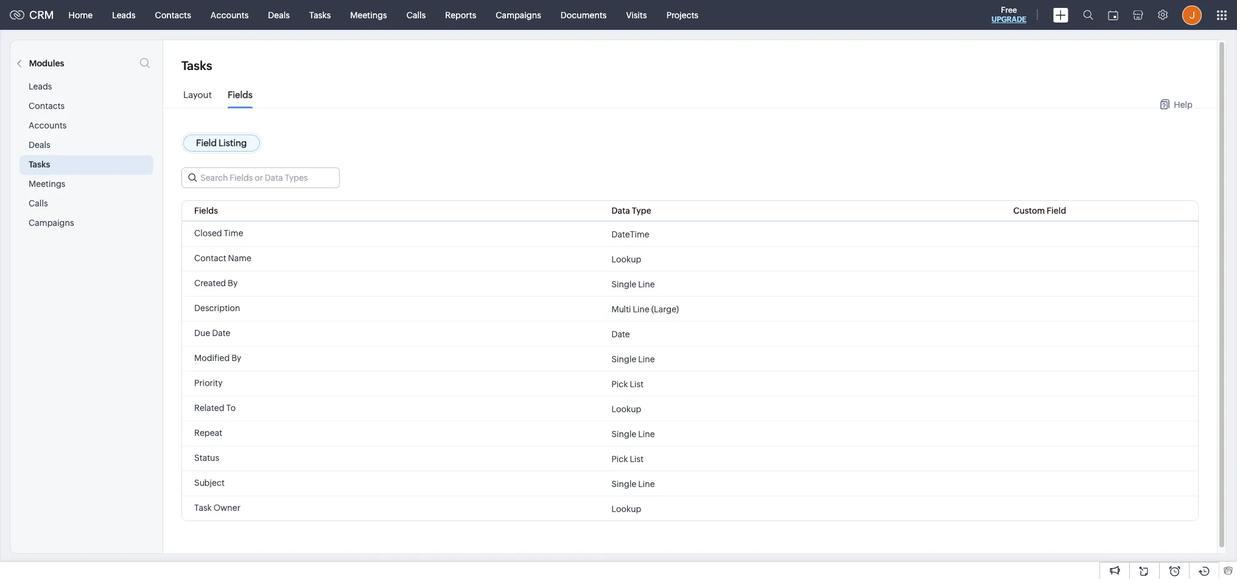 Task type: describe. For each thing, give the bounding box(es) containing it.
single for repeat
[[612, 429, 637, 439]]

custom field
[[1014, 206, 1067, 216]]

create menu image
[[1054, 8, 1069, 22]]

data
[[612, 206, 630, 216]]

lookup for related to
[[612, 404, 642, 414]]

single for modified by
[[612, 354, 637, 364]]

1 horizontal spatial accounts
[[211, 10, 249, 20]]

1 vertical spatial fields
[[194, 206, 218, 216]]

by for created by
[[228, 278, 238, 288]]

type
[[632, 206, 651, 216]]

list for priority
[[630, 379, 644, 389]]

search element
[[1076, 0, 1101, 30]]

single line for modified by
[[612, 354, 655, 364]]

closed time
[[194, 228, 243, 238]]

layout
[[183, 90, 212, 100]]

lookup for contact name
[[612, 254, 642, 264]]

due date
[[194, 328, 230, 338]]

reports
[[445, 10, 476, 20]]

1 horizontal spatial fields
[[228, 90, 253, 100]]

line for modified by
[[638, 354, 655, 364]]

home
[[69, 10, 93, 20]]

task
[[194, 503, 212, 513]]

deals inside deals link
[[268, 10, 290, 20]]

deals link
[[258, 0, 300, 30]]

upgrade
[[992, 15, 1027, 24]]

contacts link
[[145, 0, 201, 30]]

data type
[[612, 206, 651, 216]]

calls link
[[397, 0, 436, 30]]

lookup for task owner
[[612, 504, 642, 514]]

(large)
[[651, 304, 679, 314]]

status
[[194, 453, 219, 463]]

visits
[[626, 10, 647, 20]]

tasks link
[[300, 0, 341, 30]]

profile image
[[1183, 5, 1202, 25]]

contact name
[[194, 253, 251, 263]]

documents link
[[551, 0, 617, 30]]

0 horizontal spatial campaigns
[[29, 218, 74, 228]]

search image
[[1083, 10, 1094, 20]]

fields link
[[228, 90, 253, 109]]

priority
[[194, 378, 223, 388]]

single line for repeat
[[612, 429, 655, 439]]

0 horizontal spatial tasks
[[29, 160, 50, 169]]

1 vertical spatial contacts
[[29, 101, 65, 111]]

repeat
[[194, 428, 222, 438]]

documents
[[561, 10, 607, 20]]

1 horizontal spatial meetings
[[350, 10, 387, 20]]

description
[[194, 303, 240, 313]]

free
[[1001, 5, 1017, 15]]

reports link
[[436, 0, 486, 30]]

pick list for status
[[612, 454, 644, 464]]

1 vertical spatial deals
[[29, 140, 50, 150]]

0 vertical spatial campaigns
[[496, 10, 541, 20]]

created
[[194, 278, 226, 288]]

create menu element
[[1046, 0, 1076, 30]]

profile element
[[1175, 0, 1209, 30]]

pick for status
[[612, 454, 628, 464]]

task owner
[[194, 503, 241, 513]]

Search Fields or Data Types text field
[[182, 168, 339, 188]]

contact
[[194, 253, 226, 263]]

crm
[[29, 9, 54, 21]]

list for status
[[630, 454, 644, 464]]

owner
[[214, 503, 241, 513]]

campaigns link
[[486, 0, 551, 30]]



Task type: vqa. For each thing, say whether or not it's contained in the screenshot.
Add a note... field
no



Task type: locate. For each thing, give the bounding box(es) containing it.
modules
[[29, 58, 64, 68]]

single line for subject
[[612, 479, 655, 489]]

meetings link
[[341, 0, 397, 30]]

date
[[212, 328, 230, 338], [612, 329, 630, 339]]

1 horizontal spatial campaigns
[[496, 10, 541, 20]]

1 vertical spatial leads
[[29, 82, 52, 91]]

by
[[228, 278, 238, 288], [232, 353, 241, 363]]

calls
[[407, 10, 426, 20], [29, 199, 48, 208]]

contacts down modules
[[29, 101, 65, 111]]

0 vertical spatial list
[[630, 379, 644, 389]]

4 single line from the top
[[612, 479, 655, 489]]

help
[[1174, 100, 1193, 109]]

line for subject
[[638, 479, 655, 489]]

1 horizontal spatial tasks
[[181, 58, 212, 72]]

1 horizontal spatial deals
[[268, 10, 290, 20]]

time
[[224, 228, 243, 238]]

single for created by
[[612, 279, 637, 289]]

modified
[[194, 353, 230, 363]]

2 single from the top
[[612, 354, 637, 364]]

datetime
[[612, 229, 650, 239]]

1 single from the top
[[612, 279, 637, 289]]

0 vertical spatial calls
[[407, 10, 426, 20]]

1 horizontal spatial date
[[612, 329, 630, 339]]

accounts
[[211, 10, 249, 20], [29, 121, 67, 130]]

1 vertical spatial campaigns
[[29, 218, 74, 228]]

0 vertical spatial pick list
[[612, 379, 644, 389]]

0 vertical spatial pick
[[612, 379, 628, 389]]

1 pick from the top
[[612, 379, 628, 389]]

lookup
[[612, 254, 642, 264], [612, 404, 642, 414], [612, 504, 642, 514]]

calendar image
[[1108, 10, 1119, 20]]

single line for created by
[[612, 279, 655, 289]]

0 vertical spatial leads
[[112, 10, 136, 20]]

pick list for priority
[[612, 379, 644, 389]]

leads down modules
[[29, 82, 52, 91]]

to
[[226, 403, 236, 413]]

list
[[630, 379, 644, 389], [630, 454, 644, 464]]

0 vertical spatial tasks
[[309, 10, 331, 20]]

projects link
[[657, 0, 708, 30]]

1 vertical spatial meetings
[[29, 179, 65, 189]]

multi line (large)
[[612, 304, 679, 314]]

0 vertical spatial deals
[[268, 10, 290, 20]]

2 lookup from the top
[[612, 404, 642, 414]]

line
[[638, 279, 655, 289], [633, 304, 650, 314], [638, 354, 655, 364], [638, 429, 655, 439], [638, 479, 655, 489]]

1 horizontal spatial leads
[[112, 10, 136, 20]]

1 horizontal spatial calls
[[407, 10, 426, 20]]

1 horizontal spatial contacts
[[155, 10, 191, 20]]

0 horizontal spatial fields
[[194, 206, 218, 216]]

0 horizontal spatial contacts
[[29, 101, 65, 111]]

fields up closed
[[194, 206, 218, 216]]

projects
[[667, 10, 699, 20]]

layout link
[[183, 90, 212, 109]]

2 pick list from the top
[[612, 454, 644, 464]]

single for subject
[[612, 479, 637, 489]]

1 vertical spatial by
[[232, 353, 241, 363]]

single
[[612, 279, 637, 289], [612, 354, 637, 364], [612, 429, 637, 439], [612, 479, 637, 489]]

date down multi
[[612, 329, 630, 339]]

3 single from the top
[[612, 429, 637, 439]]

crm link
[[10, 9, 54, 21]]

2 list from the top
[[630, 454, 644, 464]]

1 single line from the top
[[612, 279, 655, 289]]

0 horizontal spatial meetings
[[29, 179, 65, 189]]

line for repeat
[[638, 429, 655, 439]]

custom
[[1014, 206, 1045, 216]]

line for created by
[[638, 279, 655, 289]]

0 horizontal spatial deals
[[29, 140, 50, 150]]

campaigns
[[496, 10, 541, 20], [29, 218, 74, 228]]

closed
[[194, 228, 222, 238]]

0 horizontal spatial date
[[212, 328, 230, 338]]

leads right home
[[112, 10, 136, 20]]

0 horizontal spatial accounts
[[29, 121, 67, 130]]

2 pick from the top
[[612, 454, 628, 464]]

4 single from the top
[[612, 479, 637, 489]]

due
[[194, 328, 210, 338]]

2 single line from the top
[[612, 354, 655, 364]]

pick
[[612, 379, 628, 389], [612, 454, 628, 464]]

deals
[[268, 10, 290, 20], [29, 140, 50, 150]]

1 vertical spatial accounts
[[29, 121, 67, 130]]

leads link
[[102, 0, 145, 30]]

leads
[[112, 10, 136, 20], [29, 82, 52, 91]]

pick for priority
[[612, 379, 628, 389]]

0 vertical spatial accounts
[[211, 10, 249, 20]]

field
[[1047, 206, 1067, 216]]

1 list from the top
[[630, 379, 644, 389]]

0 vertical spatial contacts
[[155, 10, 191, 20]]

created by
[[194, 278, 238, 288]]

contacts
[[155, 10, 191, 20], [29, 101, 65, 111]]

leads inside "link"
[[112, 10, 136, 20]]

1 vertical spatial list
[[630, 454, 644, 464]]

2 horizontal spatial tasks
[[309, 10, 331, 20]]

3 lookup from the top
[[612, 504, 642, 514]]

0 vertical spatial meetings
[[350, 10, 387, 20]]

fields
[[228, 90, 253, 100], [194, 206, 218, 216]]

contacts right leads "link"
[[155, 10, 191, 20]]

single line
[[612, 279, 655, 289], [612, 354, 655, 364], [612, 429, 655, 439], [612, 479, 655, 489]]

0 horizontal spatial calls
[[29, 199, 48, 208]]

1 vertical spatial tasks
[[181, 58, 212, 72]]

by right created
[[228, 278, 238, 288]]

1 lookup from the top
[[612, 254, 642, 264]]

1 vertical spatial lookup
[[612, 404, 642, 414]]

1 vertical spatial pick
[[612, 454, 628, 464]]

1 vertical spatial calls
[[29, 199, 48, 208]]

related to
[[194, 403, 236, 413]]

home link
[[59, 0, 102, 30]]

by right 'modified'
[[232, 353, 241, 363]]

pick list
[[612, 379, 644, 389], [612, 454, 644, 464]]

free upgrade
[[992, 5, 1027, 24]]

fields right layout
[[228, 90, 253, 100]]

by for modified by
[[232, 353, 241, 363]]

0 vertical spatial fields
[[228, 90, 253, 100]]

2 vertical spatial lookup
[[612, 504, 642, 514]]

0 vertical spatial lookup
[[612, 254, 642, 264]]

modified by
[[194, 353, 241, 363]]

accounts link
[[201, 0, 258, 30]]

name
[[228, 253, 251, 263]]

1 vertical spatial pick list
[[612, 454, 644, 464]]

subject
[[194, 478, 225, 488]]

visits link
[[617, 0, 657, 30]]

date right due
[[212, 328, 230, 338]]

0 vertical spatial by
[[228, 278, 238, 288]]

0 horizontal spatial leads
[[29, 82, 52, 91]]

2 vertical spatial tasks
[[29, 160, 50, 169]]

meetings
[[350, 10, 387, 20], [29, 179, 65, 189]]

tasks
[[309, 10, 331, 20], [181, 58, 212, 72], [29, 160, 50, 169]]

3 single line from the top
[[612, 429, 655, 439]]

1 pick list from the top
[[612, 379, 644, 389]]

related
[[194, 403, 224, 413]]

line for description
[[633, 304, 650, 314]]

multi
[[612, 304, 631, 314]]

contacts inside contacts link
[[155, 10, 191, 20]]



